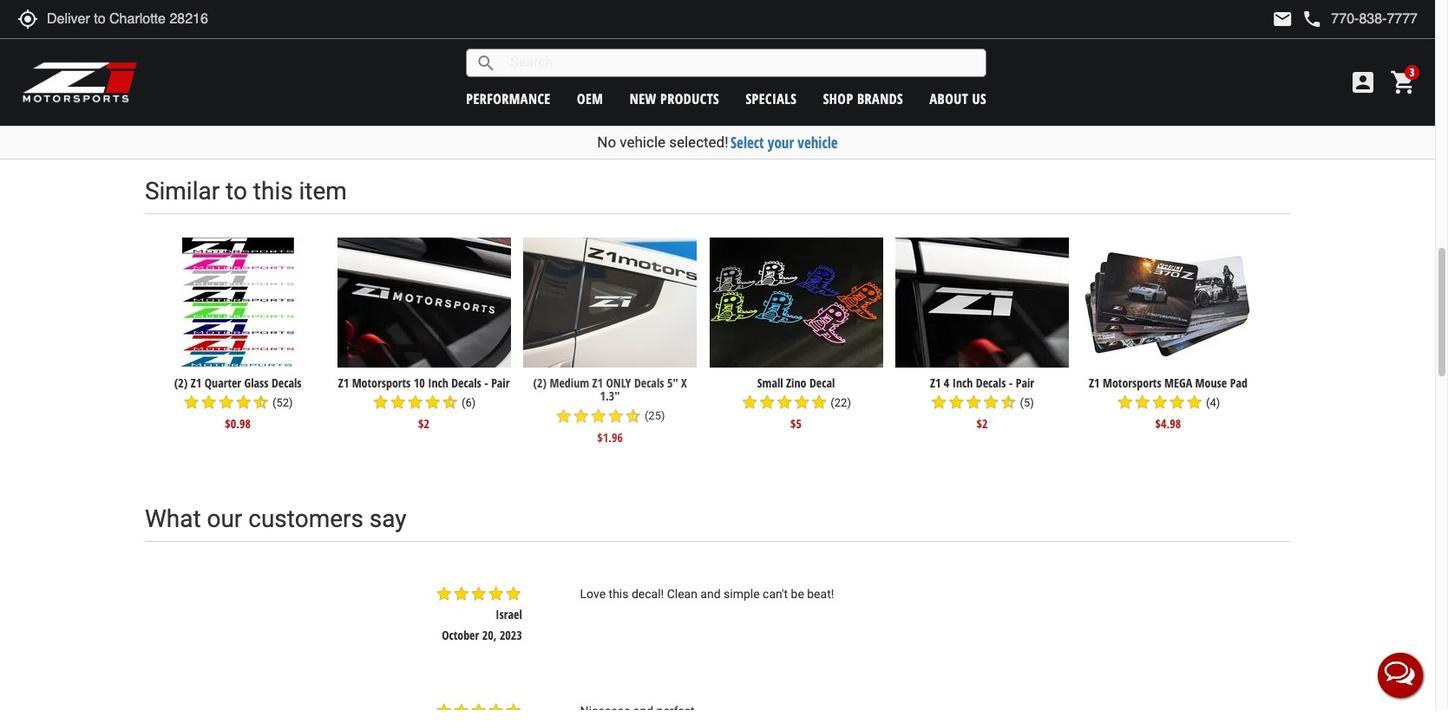 Task type: describe. For each thing, give the bounding box(es) containing it.
what
[[145, 505, 201, 533]]

"z1
[[624, 67, 640, 84]]

select your vehicle link
[[731, 133, 838, 153]]

motorsports for star_half
[[352, 375, 411, 391]]

z1 motorsports mega mouse pad star star star star star (4) $4.98
[[1089, 375, 1248, 432]]

1 horizontal spatial vehicle
[[798, 133, 838, 153]]

decal!
[[632, 587, 664, 601]]

z1 inside the 'z1 motorsports 3d "z1 emblem" star star star star star_half (44) $6'
[[533, 67, 544, 84]]

zino
[[786, 375, 807, 391]]

clean
[[667, 587, 698, 601]]

1 horizontal spatial z1 4 inch decals - pair star star star star star_half (5) $2
[[930, 375, 1034, 432]]

say
[[370, 505, 407, 533]]

specials
[[746, 89, 797, 108]]

about us link
[[930, 89, 987, 108]]

similar to this item
[[145, 177, 347, 205]]

z1 motorsports logo image
[[22, 61, 138, 104]]

pad
[[1230, 375, 1248, 391]]

can't
[[763, 587, 788, 601]]

$4.98
[[1155, 416, 1181, 432]]

(4)
[[1206, 396, 1220, 409]]

emblem"
[[643, 67, 687, 84]]

brands
[[857, 89, 903, 108]]

oem
[[577, 89, 603, 108]]

0 vertical spatial (5)
[[834, 89, 848, 102]]

1 vertical spatial this
[[609, 587, 629, 601]]

5"
[[667, 375, 678, 391]]

$2 inside z1 motorsports 10 inch decals - pair star star star star star_half (6) $2
[[418, 416, 430, 432]]

account_box
[[1349, 69, 1377, 96]]

(2) z1 quarter glass decals star star star star $0.98
[[919, 67, 1046, 125]]

glass for $0.98
[[989, 67, 1013, 84]]

specials link
[[746, 89, 797, 108]]

z1 motorsports 10 inch decals - pair star star star star star_half (6) $2
[[338, 375, 510, 432]]

star_half inside z1 motorsports 10 inch decals - pair star star star star star_half (6) $2
[[442, 394, 459, 411]]

2 horizontal spatial pair
[[1016, 375, 1034, 391]]

vehicle inside no vehicle selected! select your vehicle
[[620, 134, 666, 151]]

- inside z1 motorsports 10 inch decals - pair star star star star star_half (6) $2
[[484, 375, 488, 391]]

star star star star star israel october 20, 2023
[[435, 585, 522, 643]]

1 horizontal spatial pair
[[830, 67, 848, 84]]

decals for (2) z1 quarter glass decals star star star star $0.98
[[1016, 67, 1046, 84]]

beat!
[[807, 587, 834, 601]]

license
[[384, 67, 418, 84]]

item
[[299, 177, 347, 205]]

1 horizontal spatial inch
[[766, 67, 787, 84]]

my_location
[[17, 9, 38, 30]]

z1 motorsports 3d "z1 emblem" star star star star star_half (44) $6
[[533, 67, 687, 125]]

and
[[701, 587, 721, 601]]

phone
[[1302, 9, 1323, 30]]

customers
[[248, 505, 364, 533]]

israel
[[496, 606, 522, 623]]

$5 inside z1 license plate frame (28) $5
[[418, 108, 430, 125]]

2 horizontal spatial inch
[[953, 375, 973, 391]]

shop brands link
[[823, 89, 903, 108]]

phone link
[[1302, 9, 1418, 30]]

x
[[681, 375, 687, 391]]

z1 inside (2) medium z1 only decals 5" x 1.3" star star star star star_half (25) $1.96
[[592, 375, 603, 391]]

only
[[606, 375, 631, 391]]

z1 inside z1 license plate frame (28) $5
[[370, 67, 381, 84]]

no vehicle selected! select your vehicle
[[597, 133, 838, 153]]

frame
[[448, 67, 478, 84]]

(2) for star
[[533, 375, 547, 391]]

quarter for star_half
[[205, 375, 241, 391]]

october
[[442, 627, 479, 643]]

star_half inside (2) medium z1 only decals 5" x 1.3" star star star star star_half (25) $1.96
[[624, 407, 642, 425]]

decals for (2) medium z1 only decals 5" x 1.3" star star star star star_half (25) $1.96
[[634, 375, 664, 391]]

search
[[476, 52, 497, 73]]

(44)
[[645, 89, 665, 102]]

mouse
[[1195, 375, 1227, 391]]

z1 inside z1 motorsports 10 inch decals - pair star star star star star_half (6) $2
[[338, 375, 349, 391]]

shopping_cart link
[[1386, 69, 1418, 96]]

(28)
[[459, 89, 479, 102]]

pair inside z1 motorsports 10 inch decals - pair star star star star star_half (6) $2
[[491, 375, 510, 391]]

z1 inside z1 motorsports mega mouse pad star star star star star (4) $4.98
[[1089, 375, 1100, 391]]

inch inside z1 motorsports 10 inch decals - pair star star star star star_half (6) $2
[[428, 375, 448, 391]]

(2) medium z1 only decals 5" x 1.3" star star star star star_half (25) $1.96
[[533, 375, 687, 446]]

decals for z1 motorsports 10 inch decals - pair star star star star star_half (6) $2
[[451, 375, 481, 391]]

0 horizontal spatial 4
[[758, 67, 763, 84]]

love
[[580, 587, 606, 601]]

0 horizontal spatial z1 4 inch decals - pair star star star star star_half (5) $2
[[744, 67, 848, 125]]

love this decal! clean and simple can't be beat!
[[580, 587, 834, 601]]

(2) for $0.98
[[919, 67, 932, 84]]

Search search field
[[497, 50, 986, 76]]

motorsports for $6
[[547, 67, 605, 84]]

2 horizontal spatial -
[[1009, 375, 1013, 391]]

similar
[[145, 177, 220, 205]]



Task type: locate. For each thing, give the bounding box(es) containing it.
0 horizontal spatial inch
[[428, 375, 448, 391]]

no
[[597, 134, 616, 151]]

oem link
[[577, 89, 603, 108]]

performance
[[466, 89, 551, 108]]

motorsports for $4.98
[[1103, 375, 1162, 391]]

2023
[[500, 627, 522, 643]]

$5
[[418, 108, 430, 125], [1163, 108, 1174, 125], [791, 416, 802, 432]]

to
[[226, 177, 247, 205]]

this right to
[[253, 177, 293, 205]]

(22)
[[831, 396, 851, 409]]

0 horizontal spatial pair
[[491, 375, 510, 391]]

1 horizontal spatial (5)
[[1020, 396, 1034, 409]]

1 vertical spatial z1 4 inch decals - pair star star star star star_half (5) $2
[[930, 375, 1034, 432]]

(2) for star_half
[[174, 375, 188, 391]]

glass inside (2) z1 quarter glass decals star star star star star_half (52) $0.98
[[244, 375, 269, 391]]

1 horizontal spatial this
[[609, 587, 629, 601]]

0 horizontal spatial motorsports
[[352, 375, 411, 391]]

(52)
[[272, 396, 293, 409]]

this right love on the bottom left
[[609, 587, 629, 601]]

1 horizontal spatial quarter
[[949, 67, 986, 84]]

star_half
[[624, 86, 642, 104], [814, 86, 831, 104], [252, 394, 270, 411], [442, 394, 459, 411], [1000, 394, 1017, 411], [624, 407, 642, 425]]

0 horizontal spatial this
[[253, 177, 293, 205]]

z1 license plate frame (28) $5
[[370, 67, 479, 125]]

decals inside (2) medium z1 only decals 5" x 1.3" star star star star star_half (25) $1.96
[[634, 375, 664, 391]]

1 horizontal spatial motorsports
[[547, 67, 605, 84]]

(25)
[[645, 410, 665, 423]]

us
[[972, 89, 987, 108]]

$0.98 inside (2) z1 quarter glass decals star star star star star_half (52) $0.98
[[225, 416, 251, 432]]

decals inside (2) z1 quarter glass decals star star star star $0.98
[[1016, 67, 1046, 84]]

glass
[[989, 67, 1013, 84], [244, 375, 269, 391]]

motorsports inside z1 motorsports mega mouse pad star star star star star (4) $4.98
[[1103, 375, 1162, 391]]

plate
[[421, 67, 445, 84]]

products
[[660, 89, 719, 108]]

performance link
[[466, 89, 551, 108]]

(2) z1 quarter glass decals star star star star star_half (52) $0.98
[[174, 375, 302, 432]]

2 horizontal spatial (2)
[[919, 67, 932, 84]]

-
[[823, 67, 827, 84], [484, 375, 488, 391], [1009, 375, 1013, 391]]

quarter
[[949, 67, 986, 84], [205, 375, 241, 391]]

shop brands
[[823, 89, 903, 108]]

vehicle right no
[[620, 134, 666, 151]]

about us
[[930, 89, 987, 108]]

$1.96
[[597, 429, 623, 446]]

0 vertical spatial $0.98
[[969, 108, 995, 125]]

(2)
[[919, 67, 932, 84], [174, 375, 188, 391], [533, 375, 547, 391]]

0 horizontal spatial -
[[484, 375, 488, 391]]

0 vertical spatial glass
[[989, 67, 1013, 84]]

mail phone
[[1272, 9, 1323, 30]]

small
[[757, 375, 783, 391]]

1 vertical spatial quarter
[[205, 375, 241, 391]]

decal
[[810, 375, 835, 391]]

pair
[[830, 67, 848, 84], [491, 375, 510, 391], [1016, 375, 1034, 391]]

shop
[[823, 89, 853, 108]]

0 vertical spatial 4
[[758, 67, 763, 84]]

what our customers say
[[145, 505, 407, 533]]

$2
[[232, 108, 243, 125], [791, 108, 802, 125], [418, 416, 430, 432], [977, 416, 988, 432]]

1 vertical spatial 4
[[944, 375, 950, 391]]

decals
[[790, 67, 820, 84], [1016, 67, 1046, 84], [272, 375, 302, 391], [451, 375, 481, 391], [634, 375, 664, 391], [976, 375, 1006, 391]]

decals for (2) z1 quarter glass decals star star star star star_half (52) $0.98
[[272, 375, 302, 391]]

1 horizontal spatial (2)
[[533, 375, 547, 391]]

(5)
[[834, 89, 848, 102], [1020, 396, 1034, 409]]

decals inside (2) z1 quarter glass decals star star star star star_half (52) $0.98
[[272, 375, 302, 391]]

z1 4 inch decals - pair star star star star star_half (5) $2
[[744, 67, 848, 125], [930, 375, 1034, 432]]

$0.98 inside (2) z1 quarter glass decals star star star star $0.98
[[969, 108, 995, 125]]

be
[[791, 587, 804, 601]]

0 vertical spatial quarter
[[949, 67, 986, 84]]

4
[[758, 67, 763, 84], [944, 375, 950, 391]]

your
[[768, 133, 794, 153]]

about
[[930, 89, 968, 108]]

(6)
[[462, 396, 476, 409]]

$6
[[604, 108, 616, 125]]

selected!
[[669, 134, 728, 151]]

0 vertical spatial z1 4 inch decals - pair star star star star star_half (5) $2
[[744, 67, 848, 125]]

star_half inside (2) z1 quarter glass decals star star star star star_half (52) $0.98
[[252, 394, 270, 411]]

decals inside z1 motorsports 10 inch decals - pair star star star star star_half (6) $2
[[451, 375, 481, 391]]

motorsports inside the 'z1 motorsports 3d "z1 emblem" star star star star star_half (44) $6'
[[547, 67, 605, 84]]

0 horizontal spatial $5
[[418, 108, 430, 125]]

$5 inside small zino decal star star star star star (22) $5
[[791, 416, 802, 432]]

1 horizontal spatial -
[[823, 67, 827, 84]]

select
[[731, 133, 764, 153]]

glass for star_half
[[244, 375, 269, 391]]

(2) inside (2) medium z1 only decals 5" x 1.3" star star star star star_half (25) $1.96
[[533, 375, 547, 391]]

z1 inside (2) z1 quarter glass decals star star star star star_half (52) $0.98
[[191, 375, 202, 391]]

vehicle right your
[[798, 133, 838, 153]]

1 horizontal spatial $0.98
[[969, 108, 995, 125]]

1 vertical spatial $0.98
[[225, 416, 251, 432]]

account_box link
[[1345, 69, 1381, 96]]

small zino decal star star star star star (22) $5
[[741, 375, 851, 432]]

new
[[630, 89, 657, 108]]

0 horizontal spatial vehicle
[[620, 134, 666, 151]]

20,
[[482, 627, 497, 643]]

simple
[[724, 587, 760, 601]]

motorsports inside z1 motorsports 10 inch decals - pair star star star star star_half (6) $2
[[352, 375, 411, 391]]

vehicle
[[798, 133, 838, 153], [620, 134, 666, 151]]

$0.98
[[969, 108, 995, 125], [225, 416, 251, 432]]

shopping_cart
[[1390, 69, 1418, 96]]

(2) inside (2) z1 quarter glass decals star star star star star_half (52) $0.98
[[174, 375, 188, 391]]

0 horizontal spatial (5)
[[834, 89, 848, 102]]

quarter for $0.98
[[949, 67, 986, 84]]

0 vertical spatial this
[[253, 177, 293, 205]]

1 horizontal spatial $5
[[791, 416, 802, 432]]

glass inside (2) z1 quarter glass decals star star star star $0.98
[[989, 67, 1013, 84]]

1 horizontal spatial 4
[[944, 375, 950, 391]]

1 vertical spatial (5)
[[1020, 396, 1034, 409]]

0 horizontal spatial (2)
[[174, 375, 188, 391]]

motorsports left 10 on the left bottom of the page
[[352, 375, 411, 391]]

2 horizontal spatial motorsports
[[1103, 375, 1162, 391]]

new products
[[630, 89, 719, 108]]

our
[[207, 505, 242, 533]]

new products link
[[630, 89, 719, 108]]

z1 inside (2) z1 quarter glass decals star star star star $0.98
[[935, 67, 946, 84]]

motorsports up oem link
[[547, 67, 605, 84]]

0 horizontal spatial quarter
[[205, 375, 241, 391]]

3d
[[608, 67, 621, 84]]

2 horizontal spatial $5
[[1163, 108, 1174, 125]]

mail link
[[1272, 9, 1293, 30]]

this
[[253, 177, 293, 205], [609, 587, 629, 601]]

(2) inside (2) z1 quarter glass decals star star star star $0.98
[[919, 67, 932, 84]]

z1
[[370, 67, 381, 84], [533, 67, 544, 84], [744, 67, 755, 84], [935, 67, 946, 84], [191, 375, 202, 391], [338, 375, 349, 391], [592, 375, 603, 391], [930, 375, 941, 391], [1089, 375, 1100, 391]]

1.3"
[[600, 388, 620, 404]]

0 horizontal spatial glass
[[244, 375, 269, 391]]

motorsports
[[547, 67, 605, 84], [352, 375, 411, 391], [1103, 375, 1162, 391]]

10
[[414, 375, 425, 391]]

1 vertical spatial glass
[[244, 375, 269, 391]]

motorsports left mega
[[1103, 375, 1162, 391]]

0 horizontal spatial $0.98
[[225, 416, 251, 432]]

quarter inside (2) z1 quarter glass decals star star star star $0.98
[[949, 67, 986, 84]]

mail
[[1272, 9, 1293, 30]]

mega
[[1165, 375, 1192, 391]]

1 horizontal spatial glass
[[989, 67, 1013, 84]]

quarter inside (2) z1 quarter glass decals star star star star star_half (52) $0.98
[[205, 375, 241, 391]]

star_half inside the 'z1 motorsports 3d "z1 emblem" star star star star star_half (44) $6'
[[624, 86, 642, 104]]

medium
[[550, 375, 589, 391]]



Task type: vqa. For each thing, say whether or not it's contained in the screenshot.


